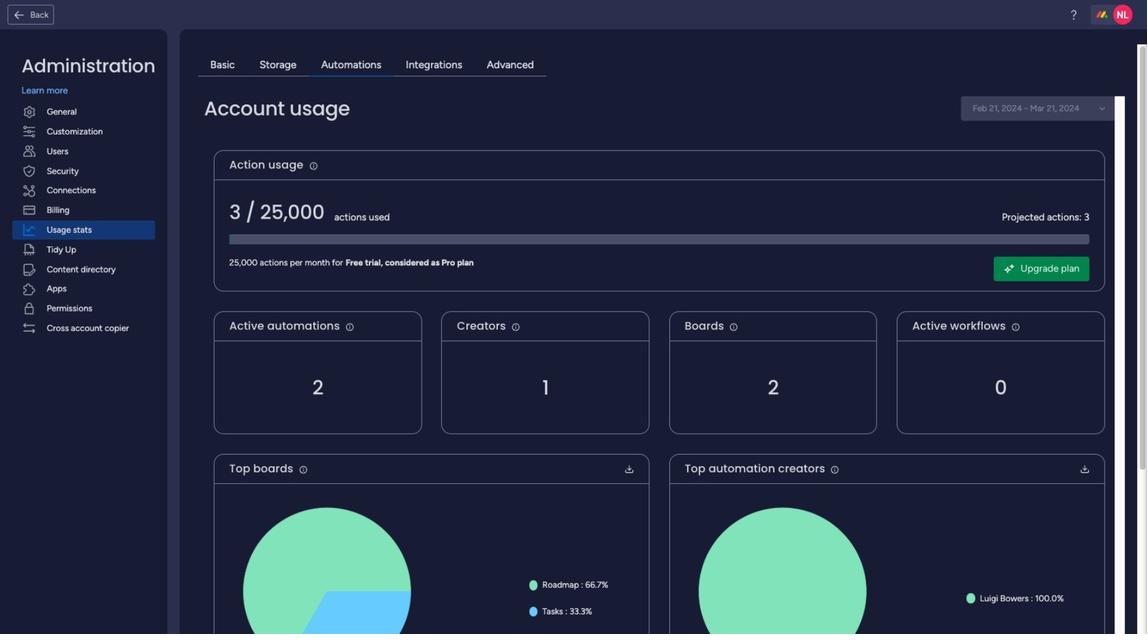 Task type: describe. For each thing, give the bounding box(es) containing it.
noah lott image
[[1113, 5, 1133, 25]]

export csv image for 2nd region from left
[[1080, 464, 1090, 474]]

2 region from the left
[[670, 484, 1104, 635]]

export csv image for 1st region from left
[[624, 464, 634, 474]]

back to workspace image
[[13, 9, 25, 21]]



Task type: vqa. For each thing, say whether or not it's contained in the screenshot.
Noah Lott icon
yes



Task type: locate. For each thing, give the bounding box(es) containing it.
0 horizontal spatial region
[[215, 484, 649, 635]]

help image
[[1068, 9, 1080, 21]]

1 horizontal spatial export csv image
[[1080, 464, 1090, 474]]

0 horizontal spatial export csv image
[[624, 464, 634, 474]]

2 export csv image from the left
[[1080, 464, 1090, 474]]

region
[[215, 484, 649, 635], [670, 484, 1104, 635]]

export csv image
[[624, 464, 634, 474], [1080, 464, 1090, 474]]

1 horizontal spatial region
[[670, 484, 1104, 635]]

1 export csv image from the left
[[624, 464, 634, 474]]

1 region from the left
[[215, 484, 649, 635]]



